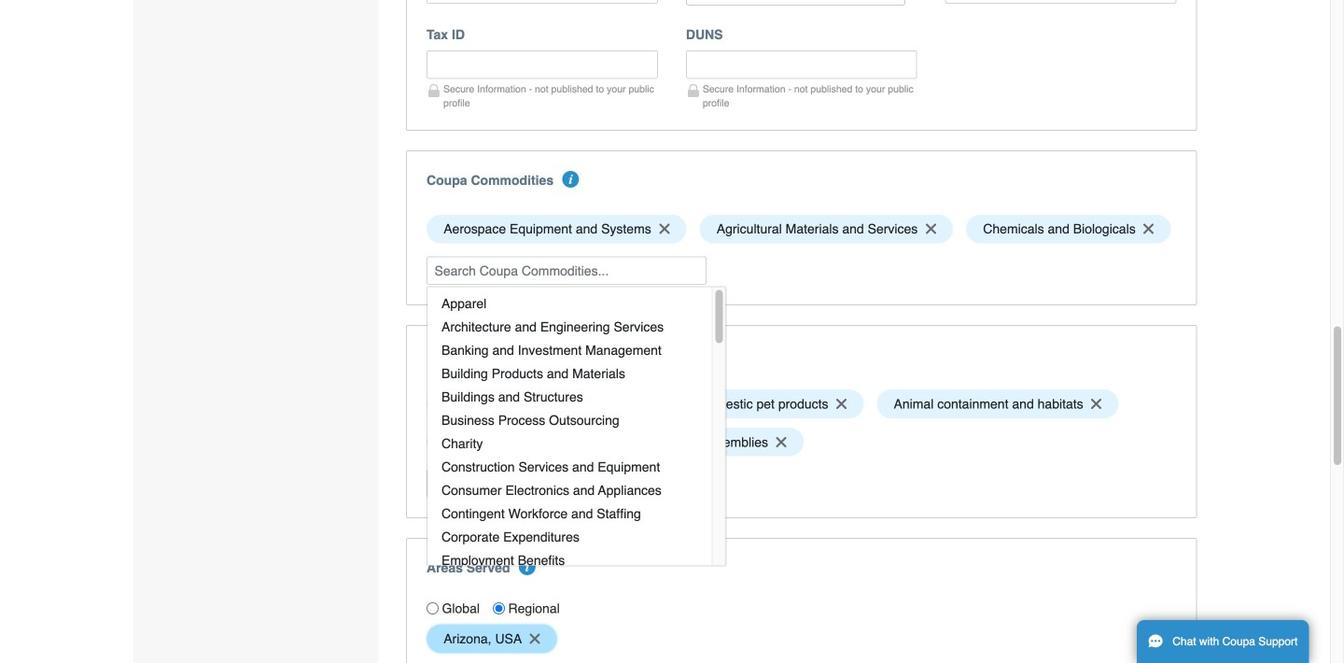 Task type: locate. For each thing, give the bounding box(es) containing it.
1 vertical spatial selected list box
[[420, 385, 1184, 461]]

0 horizontal spatial additional information image
[[519, 559, 536, 575]]

None radio
[[493, 603, 505, 615]]

0 vertical spatial selected list box
[[420, 210, 1184, 248]]

None text field
[[946, 0, 1177, 4], [686, 50, 918, 79], [946, 0, 1177, 4], [686, 50, 918, 79]]

selected list box
[[420, 210, 1184, 248], [420, 385, 1184, 461]]

None text field
[[427, 50, 658, 79]]

None radio
[[427, 603, 439, 615]]

list box
[[427, 286, 727, 572]]

selected areas list box
[[420, 620, 1184, 658]]

option inside the selected areas list box
[[427, 625, 558, 653]]

additional information image
[[563, 171, 579, 188], [519, 559, 536, 575]]

1 horizontal spatial additional information image
[[563, 171, 579, 188]]

0 vertical spatial additional information image
[[563, 171, 579, 188]]

option
[[427, 215, 687, 243], [700, 215, 954, 243], [967, 215, 1172, 243], [427, 390, 531, 418], [682, 390, 864, 418], [877, 390, 1119, 418], [561, 428, 804, 456], [427, 625, 558, 653]]

1 selected list box from the top
[[420, 210, 1184, 248]]



Task type: vqa. For each thing, say whether or not it's contained in the screenshot.
the Select an Option Text Field
no



Task type: describe. For each thing, give the bounding box(es) containing it.
Search Coupa Commodities... field
[[427, 256, 707, 285]]

1 vertical spatial additional information image
[[519, 559, 536, 575]]

additional information image
[[633, 346, 650, 362]]

2 selected list box from the top
[[420, 385, 1184, 461]]



